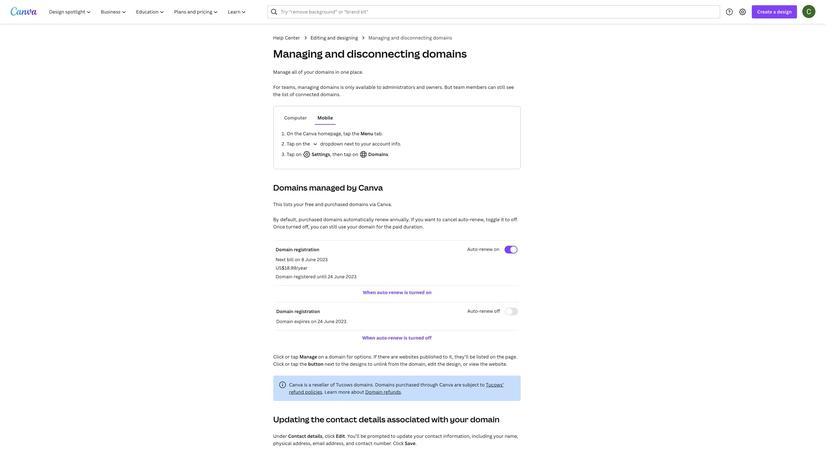 Task type: describe. For each thing, give the bounding box(es) containing it.
page.
[[505, 354, 517, 360]]

. down canva is a reseller of tucows domains. domains purchased through canva are subject to
[[401, 389, 402, 396]]

domains inside for teams, managing domains is only available to administrators and owners. but team members can still see the list of connected domains.
[[320, 84, 339, 90]]

computer button
[[281, 112, 310, 124]]

websites
[[399, 354, 419, 360]]

to right want
[[437, 217, 441, 223]]

0 vertical spatial managing
[[369, 35, 390, 41]]

number.
[[374, 441, 392, 447]]

menu
[[361, 131, 373, 137]]

. down associated
[[416, 441, 417, 447]]

canva up 'refund'
[[289, 382, 303, 388]]

paid
[[393, 224, 402, 230]]

website.
[[489, 361, 507, 368]]

turned
[[286, 224, 301, 230]]

still inside by default, purchased domains automatically renew annually. if you want to cancel auto-renew, toggle it to off. once turned off, you can still use your domain for the paid duration.
[[329, 224, 337, 230]]

design,
[[446, 361, 462, 368]]

a for create
[[773, 9, 776, 15]]

domain refunds link
[[365, 389, 401, 396]]

under
[[273, 434, 287, 440]]

info.
[[392, 141, 401, 147]]

contact
[[288, 434, 306, 440]]

can inside by default, purchased domains automatically renew annually. if you want to cancel auto-renew, toggle it to off. once turned off, you can still use your domain for the paid duration.
[[320, 224, 328, 230]]

settings , then tap on
[[312, 151, 359, 158]]

still inside for teams, managing domains is only available to administrators and owners. but team members can still see the list of connected domains.
[[497, 84, 505, 90]]

including
[[472, 434, 492, 440]]

0 horizontal spatial you
[[311, 224, 319, 230]]

domains for domains
[[367, 151, 388, 158]]

they'll
[[455, 354, 469, 360]]

to inside . you'll be prompted to update your contact information, including your name, physical address, email address, and contact number. click
[[391, 434, 396, 440]]

one
[[341, 69, 349, 75]]

2 address, from the left
[[326, 441, 345, 447]]

if inside the on a domain for options. if there are websites published to it, they'll be listed on the page. click or tap the
[[374, 354, 377, 360]]

to left designs
[[335, 361, 340, 368]]

tab.
[[374, 131, 383, 137]]

the right the on
[[294, 131, 302, 137]]

tucows' refund policies link
[[289, 382, 504, 396]]

automatically
[[344, 217, 374, 223]]

2 vertical spatial contact
[[355, 441, 373, 447]]

this
[[273, 202, 282, 208]]

. for . you'll be prompted to update your contact information, including your name, physical address, email address, and contact number. click
[[345, 434, 346, 440]]

be inside the on a domain for options. if there are websites published to it, they'll be listed on the page. click or tap the
[[470, 354, 475, 360]]

by
[[273, 217, 279, 223]]

the down websites
[[400, 361, 408, 368]]

on down tap on the
[[296, 151, 302, 158]]

create
[[757, 9, 772, 15]]

this lists your free and purchased domains via canva.
[[273, 202, 392, 208]]

tap for tap on the
[[287, 141, 295, 147]]

it,
[[449, 354, 453, 360]]

with
[[431, 414, 448, 425]]

dropdown next to your account info.
[[320, 141, 401, 147]]

tucows'
[[486, 382, 504, 388]]

managing and disconnecting domains link
[[369, 34, 452, 42]]

tap inside the on a domain for options. if there are websites published to it, they'll be listed on the page. click or tap the
[[291, 361, 298, 368]]

domain inside the on a domain for options. if there are websites published to it, they'll be listed on the page. click or tap the
[[329, 354, 346, 360]]

editing and designing link
[[311, 34, 358, 42]]

center
[[285, 35, 300, 41]]

tap on
[[287, 151, 303, 158]]

tucows' refund policies
[[289, 382, 504, 396]]

domains inside by default, purchased domains automatically renew annually. if you want to cancel auto-renew, toggle it to off. once turned off, you can still use your domain for the paid duration.
[[323, 217, 342, 223]]

your right all
[[304, 69, 314, 75]]

next for dropdown
[[344, 141, 354, 147]]

on up button
[[318, 354, 324, 360]]

top level navigation element
[[45, 5, 252, 18]]

toggle
[[486, 217, 500, 223]]

0 vertical spatial manage
[[273, 69, 291, 75]]

listed
[[476, 354, 489, 360]]

can inside for teams, managing domains is only available to administrators and owners. but team members can still see the list of connected domains.
[[488, 84, 496, 90]]

computer
[[284, 115, 307, 121]]

for inside the on a domain for options. if there are websites published to it, they'll be listed on the page. click or tap the
[[347, 354, 353, 360]]

button
[[308, 361, 324, 368]]

1 horizontal spatial ,
[[330, 151, 331, 158]]

settings
[[312, 151, 330, 158]]

view
[[469, 361, 479, 368]]

editing
[[311, 35, 326, 41]]

1 vertical spatial details
[[307, 434, 323, 440]]

refunds
[[384, 389, 401, 396]]

the inside by default, purchased domains automatically renew annually. if you want to cancel auto-renew, toggle it to off. once turned off, you can still use your domain for the paid duration.
[[384, 224, 391, 230]]

1 address, from the left
[[293, 441, 312, 447]]

prompted
[[367, 434, 390, 440]]

are inside the on a domain for options. if there are websites published to it, they'll be listed on the page. click or tap the
[[391, 354, 398, 360]]

or inside the on a domain for options. if there are websites published to it, they'll be listed on the page. click or tap the
[[285, 361, 290, 368]]

physical
[[273, 441, 292, 447]]

learn
[[325, 389, 337, 396]]

members
[[466, 84, 487, 90]]

once
[[273, 224, 285, 230]]

domain
[[365, 389, 383, 396]]

0 vertical spatial you
[[415, 217, 423, 223]]

default,
[[280, 217, 298, 223]]

options.
[[354, 354, 372, 360]]

updating the contact details associated with your domain
[[273, 414, 500, 425]]

on down 'dropdown next to your account info.'
[[352, 151, 358, 158]]

domains managed by canva
[[273, 182, 383, 193]]

help
[[273, 35, 284, 41]]

the up 'website.'
[[497, 354, 504, 360]]

domain,
[[409, 361, 427, 368]]

click inside . you'll be prompted to update your contact information, including your name, physical address, email address, and contact number. click
[[393, 441, 404, 447]]

1 vertical spatial disconnecting
[[347, 47, 420, 61]]

your down menu
[[361, 141, 371, 147]]

more
[[338, 389, 350, 396]]

renew,
[[470, 217, 485, 223]]

to inside for teams, managing domains is only available to administrators and owners. but team members can still see the list of connected domains.
[[377, 84, 381, 90]]

list
[[282, 91, 289, 98]]

on up 'website.'
[[490, 354, 496, 360]]

only
[[345, 84, 355, 90]]

to down options. at the left bottom of page
[[368, 361, 373, 368]]

is inside for teams, managing domains is only available to administrators and owners. but team members can still see the list of connected domains.
[[340, 84, 344, 90]]

canva up via
[[358, 182, 383, 193]]

your left name,
[[493, 434, 504, 440]]

click
[[325, 434, 335, 440]]

help center link
[[273, 34, 300, 42]]

in
[[335, 69, 339, 75]]

from
[[388, 361, 399, 368]]

editing and designing
[[311, 35, 358, 41]]

0 horizontal spatial is
[[304, 382, 308, 388]]

be inside . you'll be prompted to update your contact information, including your name, physical address, email address, and contact number. click
[[361, 434, 366, 440]]

tucows
[[336, 382, 353, 388]]

for teams, managing domains is only available to administrators and owners. but team members can still see the list of connected domains.
[[273, 84, 514, 98]]

click inside the on a domain for options. if there are websites published to it, they'll be listed on the page. click or tap the
[[273, 361, 284, 368]]

1 horizontal spatial purchased
[[325, 202, 348, 208]]

canva right through
[[439, 382, 453, 388]]

and inside . you'll be prompted to update your contact information, including your name, physical address, email address, and contact number. click
[[346, 441, 354, 447]]

but
[[444, 84, 452, 90]]

designs
[[350, 361, 367, 368]]

the down click or tap manage
[[300, 361, 307, 368]]

on a domain for options. if there are websites published to it, they'll be listed on the page. click or tap the
[[273, 354, 517, 368]]

1 vertical spatial managing and disconnecting domains
[[273, 47, 467, 61]]

see
[[506, 84, 514, 90]]

teams,
[[282, 84, 296, 90]]



Task type: vqa. For each thing, say whether or not it's contained in the screenshot.
the bottommost projects
no



Task type: locate. For each thing, give the bounding box(es) containing it.
0 vertical spatial disconnecting
[[401, 35, 432, 41]]

domain
[[359, 224, 375, 230], [329, 354, 346, 360], [470, 414, 500, 425]]

domains. right connected on the top
[[320, 91, 341, 98]]

. left you'll
[[345, 434, 346, 440]]

next up settings , then tap on
[[344, 141, 354, 147]]

1 vertical spatial ,
[[323, 434, 324, 440]]

a inside dropdown button
[[773, 9, 776, 15]]

tap
[[287, 141, 295, 147], [287, 151, 295, 158]]

1 vertical spatial domain
[[329, 354, 346, 360]]

be up view
[[470, 354, 475, 360]]

0 vertical spatial domains
[[367, 151, 388, 158]]

1 horizontal spatial if
[[411, 217, 414, 223]]

0 horizontal spatial ,
[[323, 434, 324, 440]]

click or tap manage
[[273, 354, 317, 360]]

1 vertical spatial manage
[[300, 354, 317, 360]]

homepage,
[[318, 131, 342, 137]]

are
[[391, 354, 398, 360], [454, 382, 461, 388]]

1 vertical spatial tap
[[287, 151, 295, 158]]

are up from
[[391, 354, 398, 360]]

be
[[470, 354, 475, 360], [361, 434, 366, 440]]

domain left options. at the left bottom of page
[[329, 354, 346, 360]]

tap down the on
[[287, 141, 295, 147]]

2 vertical spatial domain
[[470, 414, 500, 425]]

2 vertical spatial purchased
[[396, 382, 419, 388]]

1 horizontal spatial of
[[298, 69, 303, 75]]

0 vertical spatial next
[[344, 141, 354, 147]]

. learn more about domain refunds .
[[322, 389, 402, 396]]

2 horizontal spatial domain
[[470, 414, 500, 425]]

0 horizontal spatial next
[[325, 361, 334, 368]]

button next to the designs to unlink from the domain, edit the design, or view the website.
[[308, 361, 507, 368]]

0 vertical spatial can
[[488, 84, 496, 90]]

a left design
[[773, 9, 776, 15]]

dropdown
[[320, 141, 343, 147]]

the inside for teams, managing domains is only available to administrators and owners. but team members can still see the list of connected domains.
[[273, 91, 281, 98]]

0 vertical spatial are
[[391, 354, 398, 360]]

a up "reseller"
[[325, 354, 328, 360]]

0 horizontal spatial a
[[309, 382, 311, 388]]

domains down account
[[367, 151, 388, 158]]

the right the edit
[[438, 361, 445, 368]]

1 vertical spatial managing
[[273, 47, 323, 61]]

0 vertical spatial contact
[[326, 414, 357, 425]]

published
[[420, 354, 442, 360]]

1 horizontal spatial next
[[344, 141, 354, 147]]

0 vertical spatial is
[[340, 84, 344, 90]]

0 vertical spatial still
[[497, 84, 505, 90]]

tap for tap on
[[287, 151, 295, 158]]

1 vertical spatial click
[[273, 361, 284, 368]]

create a design
[[757, 9, 792, 15]]

0 vertical spatial a
[[773, 9, 776, 15]]

unlink
[[374, 361, 387, 368]]

1 horizontal spatial can
[[488, 84, 496, 90]]

name,
[[505, 434, 518, 440]]

2 vertical spatial click
[[393, 441, 404, 447]]

1 horizontal spatial domains.
[[354, 382, 374, 388]]

0 horizontal spatial domains.
[[320, 91, 341, 98]]

managing
[[298, 84, 319, 90]]

domains up lists
[[273, 182, 307, 193]]

1 tap from the top
[[287, 141, 295, 147]]

0 vertical spatial be
[[470, 354, 475, 360]]

contact down with
[[425, 434, 442, 440]]

for
[[273, 84, 281, 90]]

0 vertical spatial purchased
[[325, 202, 348, 208]]

1 vertical spatial domains.
[[354, 382, 374, 388]]

0 vertical spatial domain
[[359, 224, 375, 230]]

2 vertical spatial of
[[330, 382, 335, 388]]

address, down contact
[[293, 441, 312, 447]]

to
[[377, 84, 381, 90], [355, 141, 360, 147], [437, 217, 441, 223], [505, 217, 510, 223], [443, 354, 448, 360], [335, 361, 340, 368], [368, 361, 373, 368], [480, 382, 485, 388], [391, 434, 396, 440]]

details up email
[[307, 434, 323, 440]]

manage
[[273, 69, 291, 75], [300, 354, 317, 360]]

for inside by default, purchased domains automatically renew annually. if you want to cancel auto-renew, toggle it to off. once turned off, you can still use your domain for the paid duration.
[[376, 224, 383, 230]]

,
[[330, 151, 331, 158], [323, 434, 324, 440]]

the down renew
[[384, 224, 391, 230]]

save
[[405, 441, 416, 447]]

0 vertical spatial click
[[273, 354, 284, 360]]

1 horizontal spatial be
[[470, 354, 475, 360]]

still left use
[[329, 224, 337, 230]]

updating
[[273, 414, 309, 425]]

details up prompted at the left bottom of page
[[359, 414, 386, 425]]

is
[[340, 84, 344, 90], [304, 382, 308, 388]]

2 tap from the top
[[287, 151, 295, 158]]

1 vertical spatial domains
[[273, 182, 307, 193]]

renew
[[375, 217, 389, 223]]

0 vertical spatial details
[[359, 414, 386, 425]]

0 horizontal spatial if
[[374, 354, 377, 360]]

email
[[313, 441, 325, 447]]

domains
[[433, 35, 452, 41], [422, 47, 467, 61], [315, 69, 334, 75], [320, 84, 339, 90], [349, 202, 368, 208], [323, 217, 342, 223]]

you up the duration.
[[415, 217, 423, 223]]

subject
[[463, 382, 479, 388]]

0 vertical spatial ,
[[330, 151, 331, 158]]

0 horizontal spatial purchased
[[299, 217, 322, 223]]

0 horizontal spatial can
[[320, 224, 328, 230]]

, left click
[[323, 434, 324, 440]]

2 horizontal spatial purchased
[[396, 382, 419, 388]]

1 horizontal spatial are
[[454, 382, 461, 388]]

there
[[378, 354, 390, 360]]

domains
[[367, 151, 388, 158], [273, 182, 307, 193], [375, 382, 395, 388]]

1 vertical spatial a
[[325, 354, 328, 360]]

christina overa image
[[802, 5, 816, 18]]

by
[[347, 182, 357, 193]]

next right button
[[325, 361, 334, 368]]

manage left all
[[273, 69, 291, 75]]

0 horizontal spatial of
[[290, 91, 294, 98]]

lists
[[283, 202, 293, 208]]

mobile button
[[315, 112, 336, 124]]

address, down edit
[[326, 441, 345, 447]]

0 horizontal spatial manage
[[273, 69, 291, 75]]

the up 'under contact details , click edit'
[[311, 414, 324, 425]]

team
[[453, 84, 465, 90]]

domains. inside for teams, managing domains is only available to administrators and owners. but team members can still see the list of connected domains.
[[320, 91, 341, 98]]

0 horizontal spatial details
[[307, 434, 323, 440]]

domain down automatically
[[359, 224, 375, 230]]

update
[[397, 434, 413, 440]]

on up tap on
[[296, 141, 302, 147]]

1 horizontal spatial still
[[497, 84, 505, 90]]

is left only
[[340, 84, 344, 90]]

edit
[[336, 434, 345, 440]]

on
[[287, 131, 293, 137]]

managing down the center
[[273, 47, 323, 61]]

to right the 'available'
[[377, 84, 381, 90]]

domains. up . learn more about domain refunds .
[[354, 382, 374, 388]]

1 vertical spatial is
[[304, 382, 308, 388]]

want
[[425, 217, 436, 223]]

address,
[[293, 441, 312, 447], [326, 441, 345, 447]]

by default, purchased domains automatically renew annually. if you want to cancel auto-renew, toggle it to off. once turned off, you can still use your domain for the paid duration.
[[273, 217, 518, 230]]

domains up domain refunds "link"
[[375, 382, 395, 388]]

can right members
[[488, 84, 496, 90]]

. for .
[[388, 151, 389, 158]]

if left there
[[374, 354, 377, 360]]

contact down you'll
[[355, 441, 373, 447]]

about
[[351, 389, 364, 396]]

are left subject
[[454, 382, 461, 388]]

1 vertical spatial are
[[454, 382, 461, 388]]

managing and disconnecting domains
[[369, 35, 452, 41], [273, 47, 467, 61]]

1 horizontal spatial address,
[[326, 441, 345, 447]]

0 vertical spatial if
[[411, 217, 414, 223]]

your
[[304, 69, 314, 75], [361, 141, 371, 147], [294, 202, 304, 208], [347, 224, 357, 230], [450, 414, 469, 425], [414, 434, 424, 440], [493, 434, 504, 440]]

0 horizontal spatial domain
[[329, 354, 346, 360]]

1 horizontal spatial domain
[[359, 224, 375, 230]]

can right off,
[[320, 224, 328, 230]]

cancel
[[443, 217, 457, 223]]

of
[[298, 69, 303, 75], [290, 91, 294, 98], [330, 382, 335, 388]]

0 vertical spatial of
[[298, 69, 303, 75]]

of right all
[[298, 69, 303, 75]]

your down automatically
[[347, 224, 357, 230]]

next for button
[[325, 361, 334, 368]]

a
[[773, 9, 776, 15], [325, 354, 328, 360], [309, 382, 311, 388]]

design
[[777, 9, 792, 15]]

1 horizontal spatial details
[[359, 414, 386, 425]]

. for . learn more about domain refunds .
[[322, 389, 323, 396]]

via
[[369, 202, 376, 208]]

to inside the on a domain for options. if there are websites published to it, they'll be listed on the page. click or tap the
[[443, 354, 448, 360]]

managing right designing
[[369, 35, 390, 41]]

your up save .
[[414, 434, 424, 440]]

2 vertical spatial a
[[309, 382, 311, 388]]

0 horizontal spatial still
[[329, 224, 337, 230]]

purchased up off,
[[299, 217, 322, 223]]

refund
[[289, 389, 304, 396]]

to left account
[[355, 141, 360, 147]]

reseller
[[312, 382, 329, 388]]

. down account
[[388, 151, 389, 158]]

1 vertical spatial purchased
[[299, 217, 322, 223]]

designing
[[337, 35, 358, 41]]

off.
[[511, 217, 518, 223]]

and
[[327, 35, 336, 41], [391, 35, 399, 41], [325, 47, 345, 61], [416, 84, 425, 90], [315, 202, 323, 208], [346, 441, 354, 447]]

for down renew
[[376, 224, 383, 230]]

domain inside by default, purchased domains automatically renew annually. if you want to cancel auto-renew, toggle it to off. once turned off, you can still use your domain for the paid duration.
[[359, 224, 375, 230]]

. down "reseller"
[[322, 389, 323, 396]]

the left menu
[[352, 131, 359, 137]]

domain up including
[[470, 414, 500, 425]]

. inside . you'll be prompted to update your contact information, including your name, physical address, email address, and contact number. click
[[345, 434, 346, 440]]

contact up edit
[[326, 414, 357, 425]]

or
[[285, 354, 290, 360], [285, 361, 290, 368], [463, 361, 468, 368]]

0 vertical spatial managing and disconnecting domains
[[369, 35, 452, 41]]

0 horizontal spatial are
[[391, 354, 398, 360]]

to left it,
[[443, 354, 448, 360]]

1 vertical spatial be
[[361, 434, 366, 440]]

1 vertical spatial you
[[311, 224, 319, 230]]

information,
[[443, 434, 471, 440]]

tap down tap on the
[[287, 151, 295, 158]]

a for on
[[325, 354, 328, 360]]

a inside the on a domain for options. if there are websites published to it, they'll be listed on the page. click or tap the
[[325, 354, 328, 360]]

can
[[488, 84, 496, 90], [320, 224, 328, 230]]

1 horizontal spatial managing
[[369, 35, 390, 41]]

1 vertical spatial still
[[329, 224, 337, 230]]

1 horizontal spatial you
[[415, 217, 423, 223]]

edit
[[428, 361, 437, 368]]

auto-
[[458, 217, 470, 223]]

canva up tap on the
[[303, 131, 317, 137]]

1 horizontal spatial a
[[325, 354, 328, 360]]

under contact details , click edit
[[273, 434, 345, 440]]

purchased down domains managed by canva
[[325, 202, 348, 208]]

save .
[[405, 441, 417, 447]]

to right subject
[[480, 382, 485, 388]]

domains for domains managed by canva
[[273, 182, 307, 193]]

help center
[[273, 35, 300, 41]]

policies
[[305, 389, 322, 396]]

account
[[372, 141, 390, 147]]

manage up button
[[300, 354, 317, 360]]

your up information,
[[450, 414, 469, 425]]

on
[[296, 141, 302, 147], [296, 151, 302, 158], [352, 151, 358, 158], [318, 354, 324, 360], [490, 354, 496, 360]]

1 vertical spatial if
[[374, 354, 377, 360]]

purchased
[[325, 202, 348, 208], [299, 217, 322, 223], [396, 382, 419, 388]]

click
[[273, 354, 284, 360], [273, 361, 284, 368], [393, 441, 404, 447]]

1 horizontal spatial for
[[376, 224, 383, 230]]

a up "policies"
[[309, 382, 311, 388]]

still left see
[[497, 84, 505, 90]]

0 horizontal spatial be
[[361, 434, 366, 440]]

1 vertical spatial can
[[320, 224, 328, 230]]

0 horizontal spatial managing
[[273, 47, 323, 61]]

for up designs
[[347, 354, 353, 360]]

of inside for teams, managing domains is only available to administrators and owners. but team members can still see the list of connected domains.
[[290, 91, 294, 98]]

your inside by default, purchased domains automatically renew annually. if you want to cancel auto-renew, toggle it to off. once turned off, you can still use your domain for the paid duration.
[[347, 224, 357, 230]]

manage all of your domains in one place.
[[273, 69, 363, 75]]

, left then
[[330, 151, 331, 158]]

to right it
[[505, 217, 510, 223]]

1 horizontal spatial is
[[340, 84, 344, 90]]

0 vertical spatial tap
[[287, 141, 295, 147]]

purchased up refunds
[[396, 382, 419, 388]]

1 horizontal spatial manage
[[300, 354, 317, 360]]

1 vertical spatial next
[[325, 361, 334, 368]]

1 vertical spatial for
[[347, 354, 353, 360]]

canva
[[303, 131, 317, 137], [358, 182, 383, 193], [289, 382, 303, 388], [439, 382, 453, 388]]

the down listed on the right bottom
[[480, 361, 488, 368]]

connected
[[295, 91, 319, 98]]

canva.
[[377, 202, 392, 208]]

to left update on the bottom left of page
[[391, 434, 396, 440]]

screenshot showing how auto-renew looks like when turned on or off. image
[[273, 239, 521, 346]]

0 vertical spatial domains.
[[320, 91, 341, 98]]

be right you'll
[[361, 434, 366, 440]]

0 vertical spatial for
[[376, 224, 383, 230]]

2 horizontal spatial of
[[330, 382, 335, 388]]

administrators
[[383, 84, 415, 90]]

use
[[338, 224, 346, 230]]

1 vertical spatial contact
[[425, 434, 442, 440]]

of up learn
[[330, 382, 335, 388]]

.
[[388, 151, 389, 158], [322, 389, 323, 396], [401, 389, 402, 396], [345, 434, 346, 440], [416, 441, 417, 447]]

. you'll be prompted to update your contact information, including your name, physical address, email address, and contact number. click
[[273, 434, 518, 447]]

0 horizontal spatial address,
[[293, 441, 312, 447]]

you right off,
[[311, 224, 319, 230]]

free
[[305, 202, 314, 208]]

1 vertical spatial of
[[290, 91, 294, 98]]

is up "policies"
[[304, 382, 308, 388]]

the down for at the left
[[273, 91, 281, 98]]

and inside for teams, managing domains is only available to administrators and owners. but team members can still see the list of connected domains.
[[416, 84, 425, 90]]

2 vertical spatial domains
[[375, 382, 395, 388]]

purchased inside by default, purchased domains automatically renew annually. if you want to cancel auto-renew, toggle it to off. once turned off, you can still use your domain for the paid duration.
[[299, 217, 322, 223]]

associated
[[387, 414, 430, 425]]

Try "remove background" or "brand kit" search field
[[281, 6, 716, 18]]

0 horizontal spatial for
[[347, 354, 353, 360]]

of right list in the top of the page
[[290, 91, 294, 98]]

managed
[[309, 182, 345, 193]]

the left designs
[[341, 361, 349, 368]]

your left free
[[294, 202, 304, 208]]

the up tap on
[[303, 141, 310, 147]]

disconnecting
[[401, 35, 432, 41], [347, 47, 420, 61]]

2 horizontal spatial a
[[773, 9, 776, 15]]

if up the duration.
[[411, 217, 414, 223]]

if inside by default, purchased domains automatically renew annually. if you want to cancel auto-renew, toggle it to off. once turned off, you can still use your domain for the paid duration.
[[411, 217, 414, 223]]



